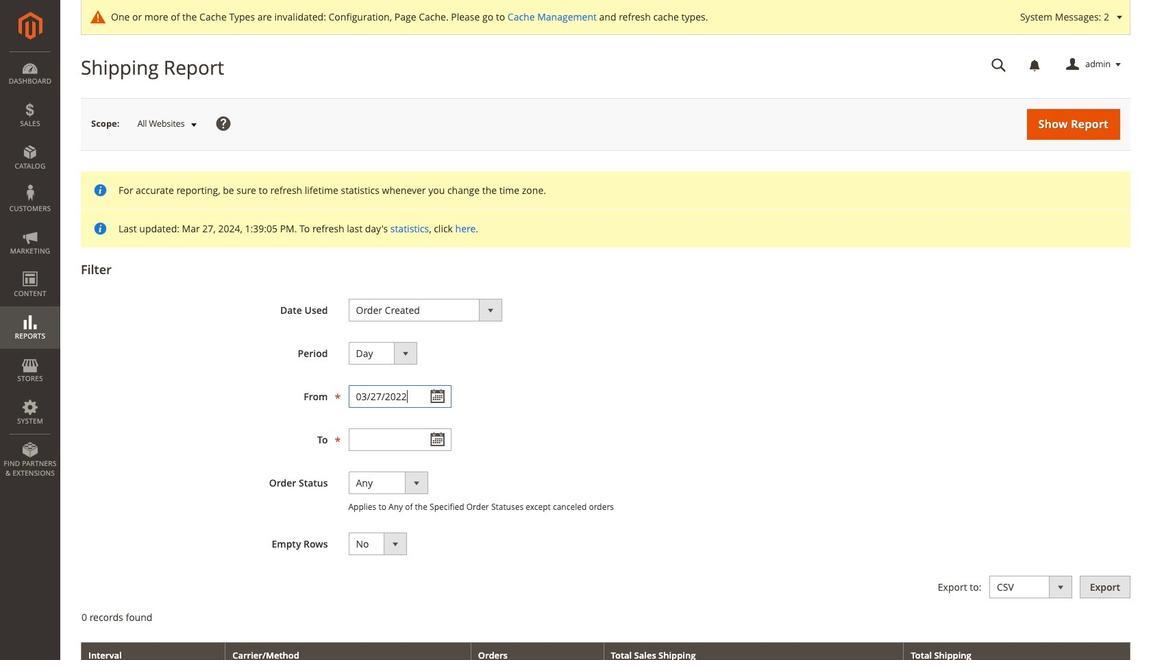 Task type: describe. For each thing, give the bounding box(es) containing it.
magento admin panel image
[[18, 12, 42, 40]]



Task type: locate. For each thing, give the bounding box(es) containing it.
None text field
[[983, 53, 1017, 77], [349, 385, 452, 408], [349, 429, 452, 451], [983, 53, 1017, 77], [349, 385, 452, 408], [349, 429, 452, 451]]

menu bar
[[0, 51, 60, 485]]



